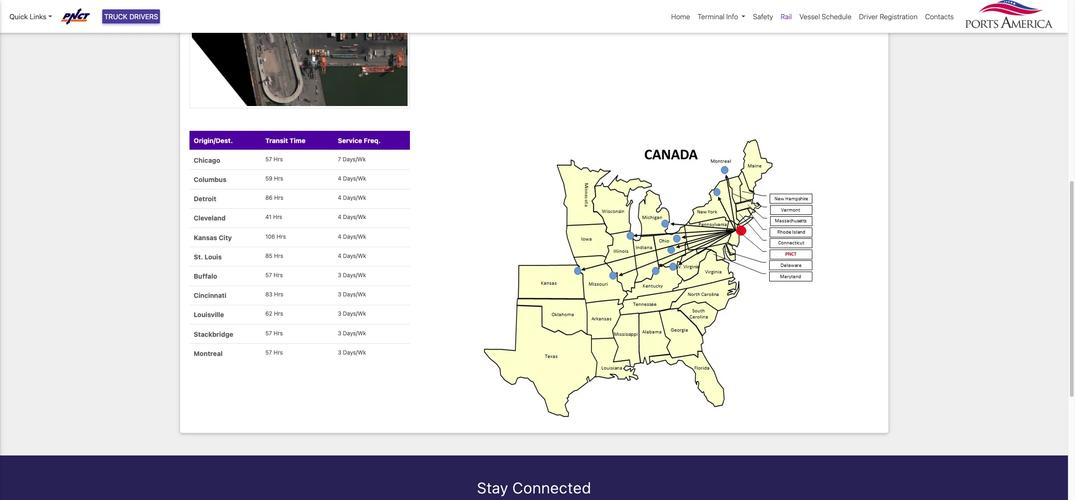 Task type: locate. For each thing, give the bounding box(es) containing it.
safety
[[753, 12, 773, 21]]

3 3 from the top
[[338, 310, 341, 317]]

1 horizontal spatial rail image
[[476, 131, 826, 424]]

hrs for st. louis
[[274, 252, 283, 259]]

62
[[265, 310, 272, 317]]

hrs
[[274, 156, 283, 163], [274, 175, 283, 182], [274, 194, 283, 201], [273, 214, 282, 221], [277, 233, 286, 240], [274, 252, 283, 259], [274, 272, 283, 279], [274, 291, 283, 298], [274, 310, 283, 317], [274, 330, 283, 337], [274, 349, 283, 356]]

safety link
[[749, 7, 777, 26]]

5 4 days/wk from the top
[[338, 252, 366, 259]]

days/wk for stackbridge
[[343, 330, 366, 337]]

transit time
[[265, 136, 305, 144]]

1 57 hrs from the top
[[265, 156, 283, 163]]

contacts
[[925, 12, 954, 21]]

4 days/wk
[[338, 175, 366, 182], [338, 194, 366, 201], [338, 214, 366, 221], [338, 233, 366, 240], [338, 252, 366, 259]]

3 3 days/wk from the top
[[338, 310, 366, 317]]

4 days/wk for detroit
[[338, 194, 366, 201]]

3 days/wk
[[338, 272, 366, 279], [338, 291, 366, 298], [338, 310, 366, 317], [338, 330, 366, 337], [338, 349, 366, 356]]

schedule
[[822, 12, 852, 21]]

transit
[[265, 136, 288, 144]]

service freq.
[[338, 136, 381, 144]]

3
[[338, 272, 341, 279], [338, 291, 341, 298], [338, 310, 341, 317], [338, 330, 341, 337], [338, 349, 341, 356]]

57
[[265, 156, 272, 163], [265, 272, 272, 279], [265, 330, 272, 337], [265, 349, 272, 356]]

4 days/wk for st. louis
[[338, 252, 366, 259]]

59 hrs
[[265, 175, 283, 182]]

info
[[726, 12, 738, 21]]

2 4 days/wk from the top
[[338, 194, 366, 201]]

rail image
[[189, 0, 410, 108], [476, 131, 826, 424]]

1 4 from the top
[[338, 175, 341, 182]]

days/wk for kansas city
[[343, 233, 366, 240]]

freq.
[[364, 136, 381, 144]]

vessel schedule
[[799, 12, 852, 21]]

4 days/wk for columbus
[[338, 175, 366, 182]]

connected
[[512, 479, 591, 497]]

days/wk for cincinnati
[[343, 291, 366, 298]]

7 days/wk
[[338, 156, 366, 163]]

57 hrs for montreal
[[265, 349, 283, 356]]

4 57 hrs from the top
[[265, 349, 283, 356]]

days/wk for buffalo
[[343, 272, 366, 279]]

4 for columbus
[[338, 175, 341, 182]]

3 days/wk for cincinnati
[[338, 291, 366, 298]]

0 horizontal spatial rail image
[[189, 0, 410, 108]]

stay connected
[[477, 479, 591, 497]]

2 4 from the top
[[338, 194, 341, 201]]

3 days/wk for stackbridge
[[338, 330, 366, 337]]

3 for cincinnati
[[338, 291, 341, 298]]

83
[[265, 291, 272, 298]]

4 3 from the top
[[338, 330, 341, 337]]

chicago
[[194, 156, 220, 164]]

days/wk for chicago
[[343, 156, 366, 163]]

1 4 days/wk from the top
[[338, 175, 366, 182]]

1 vertical spatial rail image
[[476, 131, 826, 424]]

4 days/wk for kansas city
[[338, 233, 366, 240]]

4 3 days/wk from the top
[[338, 330, 366, 337]]

cincinnati
[[194, 291, 226, 299]]

1 57 from the top
[[265, 156, 272, 163]]

3 57 hrs from the top
[[265, 330, 283, 337]]

rail link
[[777, 7, 796, 26]]

days/wk for cleveland
[[343, 214, 366, 221]]

stay
[[477, 479, 508, 497]]

contacts link
[[921, 7, 958, 26]]

2 3 days/wk from the top
[[338, 291, 366, 298]]

1 3 days/wk from the top
[[338, 272, 366, 279]]

time
[[290, 136, 305, 144]]

driver registration link
[[855, 7, 921, 26]]

drivers
[[129, 12, 158, 21]]

3 for stackbridge
[[338, 330, 341, 337]]

3 days/wk for montreal
[[338, 349, 366, 356]]

quick links
[[9, 12, 46, 21]]

2 57 hrs from the top
[[265, 272, 283, 279]]

driver
[[859, 12, 878, 21]]

3 4 days/wk from the top
[[338, 214, 366, 221]]

quick
[[9, 12, 28, 21]]

3 57 from the top
[[265, 330, 272, 337]]

5 4 from the top
[[338, 252, 341, 259]]

columbus
[[194, 175, 226, 183]]

4 57 from the top
[[265, 349, 272, 356]]

montreal
[[194, 349, 223, 357]]

kansas city
[[194, 233, 232, 241]]

days/wk
[[343, 156, 366, 163], [343, 175, 366, 182], [343, 194, 366, 201], [343, 214, 366, 221], [343, 233, 366, 240], [343, 252, 366, 259], [343, 272, 366, 279], [343, 291, 366, 298], [343, 310, 366, 317], [343, 330, 366, 337], [343, 349, 366, 356]]

3 4 from the top
[[338, 214, 341, 221]]

hrs for chicago
[[274, 156, 283, 163]]

5 3 from the top
[[338, 349, 341, 356]]

5 3 days/wk from the top
[[338, 349, 366, 356]]

2 3 from the top
[[338, 291, 341, 298]]

quick links link
[[9, 11, 52, 22]]

days/wk for st. louis
[[343, 252, 366, 259]]

57 hrs for stackbridge
[[265, 330, 283, 337]]

4 4 days/wk from the top
[[338, 233, 366, 240]]

buffalo
[[194, 272, 217, 280]]

1 3 from the top
[[338, 272, 341, 279]]

2 57 from the top
[[265, 272, 272, 279]]

4
[[338, 175, 341, 182], [338, 194, 341, 201], [338, 214, 341, 221], [338, 233, 341, 240], [338, 252, 341, 259]]

hrs for cleveland
[[273, 214, 282, 221]]

57 hrs
[[265, 156, 283, 163], [265, 272, 283, 279], [265, 330, 283, 337], [265, 349, 283, 356]]

vessel
[[799, 12, 820, 21]]

4 4 from the top
[[338, 233, 341, 240]]



Task type: vqa. For each thing, say whether or not it's contained in the screenshot.
YORK/NEW
no



Task type: describe. For each thing, give the bounding box(es) containing it.
hrs for columbus
[[274, 175, 283, 182]]

106
[[265, 233, 275, 240]]

4 for cleveland
[[338, 214, 341, 221]]

days/wk for louisville
[[343, 310, 366, 317]]

57 for buffalo
[[265, 272, 272, 279]]

85 hrs
[[265, 252, 283, 259]]

days/wk for montreal
[[343, 349, 366, 356]]

louisville
[[194, 311, 224, 319]]

3 days/wk for louisville
[[338, 310, 366, 317]]

hrs for montreal
[[274, 349, 283, 356]]

0 vertical spatial rail image
[[189, 0, 410, 108]]

service
[[338, 136, 362, 144]]

106 hrs
[[265, 233, 286, 240]]

driver registration
[[859, 12, 918, 21]]

4 for detroit
[[338, 194, 341, 201]]

terminal
[[698, 12, 725, 21]]

85
[[265, 252, 272, 259]]

cleveland
[[194, 214, 226, 222]]

kansas
[[194, 233, 217, 241]]

3 days/wk for buffalo
[[338, 272, 366, 279]]

3 for montreal
[[338, 349, 341, 356]]

4 for st. louis
[[338, 252, 341, 259]]

st. louis
[[194, 253, 222, 261]]

stackbridge
[[194, 330, 233, 338]]

41 hrs
[[265, 214, 282, 221]]

detroit
[[194, 195, 216, 203]]

86 hrs
[[265, 194, 283, 201]]

3 for buffalo
[[338, 272, 341, 279]]

terminal info link
[[694, 7, 749, 26]]

vessel schedule link
[[796, 7, 855, 26]]

7
[[338, 156, 341, 163]]

links
[[30, 12, 46, 21]]

city
[[219, 233, 232, 241]]

registration
[[880, 12, 918, 21]]

rail
[[781, 12, 792, 21]]

57 hrs for buffalo
[[265, 272, 283, 279]]

hrs for detroit
[[274, 194, 283, 201]]

truck drivers link
[[102, 9, 160, 24]]

86
[[265, 194, 273, 201]]

home link
[[667, 7, 694, 26]]

hrs for stackbridge
[[274, 330, 283, 337]]

days/wk for columbus
[[343, 175, 366, 182]]

62 hrs
[[265, 310, 283, 317]]

57 for chicago
[[265, 156, 272, 163]]

truck
[[104, 12, 128, 21]]

59
[[265, 175, 272, 182]]

terminal info
[[698, 12, 738, 21]]

hrs for kansas city
[[277, 233, 286, 240]]

4 days/wk for cleveland
[[338, 214, 366, 221]]

83 hrs
[[265, 291, 283, 298]]

57 hrs for chicago
[[265, 156, 283, 163]]

3 for louisville
[[338, 310, 341, 317]]

days/wk for detroit
[[343, 194, 366, 201]]

57 for stackbridge
[[265, 330, 272, 337]]

41
[[265, 214, 272, 221]]

4 for kansas city
[[338, 233, 341, 240]]

hrs for cincinnati
[[274, 291, 283, 298]]

57 for montreal
[[265, 349, 272, 356]]

hrs for buffalo
[[274, 272, 283, 279]]

louis
[[205, 253, 222, 261]]

home
[[671, 12, 690, 21]]

origin/dest.
[[194, 136, 233, 144]]

truck drivers
[[104, 12, 158, 21]]

st.
[[194, 253, 203, 261]]

hrs for louisville
[[274, 310, 283, 317]]



